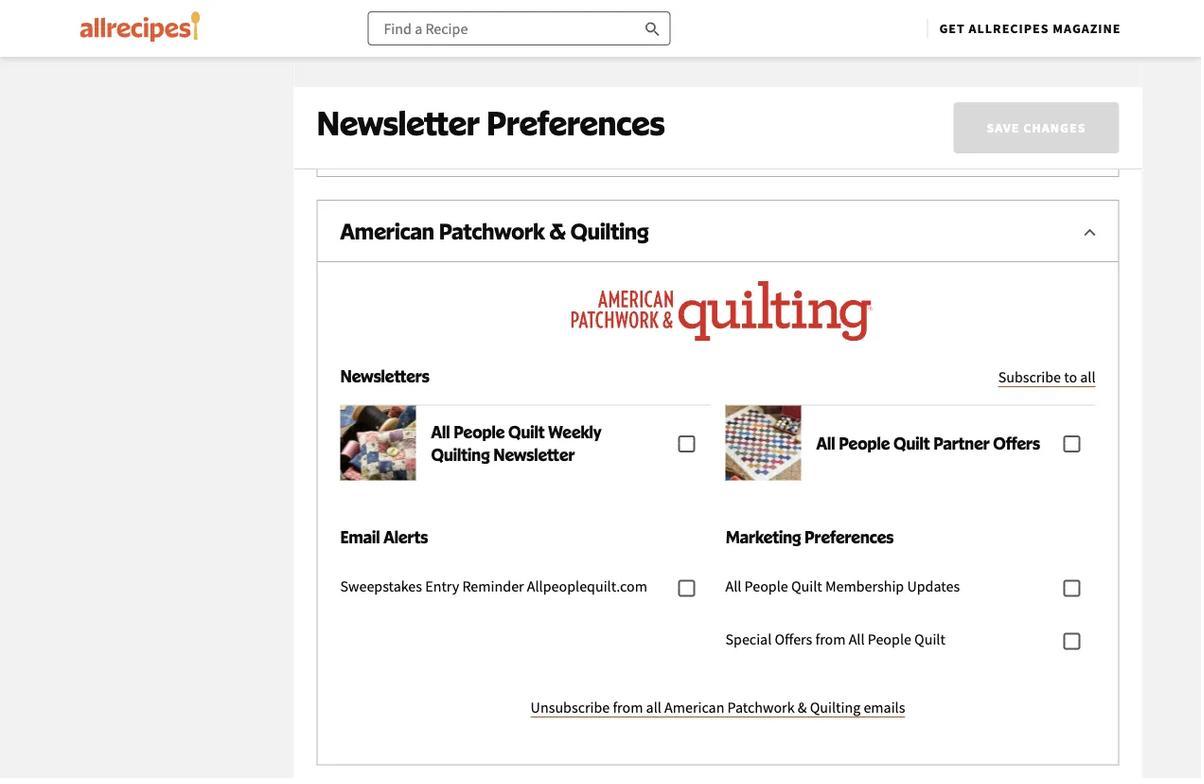 Task type: locate. For each thing, give the bounding box(es) containing it.
newsletter down weekly
[[493, 444, 575, 464]]

1 vertical spatial all
[[646, 698, 662, 717]]

quilting
[[571, 217, 649, 244], [431, 444, 490, 464], [810, 698, 861, 717]]

1 vertical spatial newsletters
[[340, 366, 429, 386]]

1 vertical spatial newsletter
[[493, 444, 575, 464]]

0 horizontal spatial quilting
[[431, 444, 490, 464]]

1 horizontal spatial all
[[1080, 368, 1096, 387]]

2 horizontal spatial quilting
[[810, 698, 861, 717]]

2 horizontal spatial from
[[816, 630, 846, 649]]

patchwork
[[439, 217, 545, 244], [728, 698, 795, 717]]

0 vertical spatial preferences
[[487, 102, 665, 143]]

more
[[374, 90, 411, 112]]

1 horizontal spatial quilting
[[571, 217, 649, 244]]

0 horizontal spatial all
[[646, 698, 662, 717]]

newsletter
[[317, 102, 480, 143], [493, 444, 575, 464]]

all inside all people quilt weekly quilting newsletter
[[431, 421, 450, 442]]

browse
[[317, 90, 370, 112]]

special offers from all people quilt
[[726, 630, 946, 649]]

chevron image
[[1079, 135, 1102, 158], [1079, 221, 1102, 243]]

0 vertical spatial all
[[1080, 368, 1096, 387]]

all right 'all people quilt partner offers' image
[[817, 433, 836, 453]]

all down 'membership' at the bottom
[[849, 630, 865, 649]]

people inside all people quilt weekly quilting newsletter
[[454, 421, 505, 442]]

0 vertical spatial newsletter
[[317, 102, 480, 143]]

0 horizontal spatial preferences
[[487, 102, 665, 143]]

newsletters up browse more newsletters from trusted brands at meredith
[[403, 31, 582, 72]]

0 horizontal spatial &
[[549, 217, 566, 244]]

browse more newsletters from trusted brands at meredith
[[317, 90, 731, 112]]

newsletters up all people quilt weekly quilting newsletter image
[[340, 366, 429, 386]]

0 vertical spatial chevron image
[[1079, 135, 1102, 158]]

brands
[[595, 90, 645, 112]]

0 vertical spatial from
[[502, 90, 536, 112]]

quilt
[[508, 421, 545, 442], [894, 433, 930, 453], [791, 577, 822, 596], [915, 630, 946, 649]]

1 horizontal spatial preferences
[[805, 527, 894, 547]]

offers
[[993, 433, 1040, 453], [775, 630, 813, 649]]

all up the special
[[726, 577, 742, 596]]

all people quilt weekly quilting newsletter
[[431, 421, 602, 464]]

newsletters
[[403, 31, 582, 72], [340, 366, 429, 386]]

0 vertical spatial quilting
[[571, 217, 649, 244]]

1 vertical spatial from
[[816, 630, 846, 649]]

newsletter preferences
[[317, 102, 665, 143]]

0 vertical spatial &
[[549, 217, 566, 244]]

offers right partner
[[993, 433, 1040, 453]]

quilt for weekly
[[508, 421, 545, 442]]

from
[[502, 90, 536, 112], [816, 630, 846, 649], [613, 698, 643, 717]]

1 vertical spatial &
[[798, 698, 807, 717]]

1 vertical spatial american
[[665, 698, 725, 717]]

all for all people quilt weekly quilting newsletter
[[431, 421, 450, 442]]

from left trusted
[[502, 90, 536, 112]]

1 horizontal spatial from
[[613, 698, 643, 717]]

all people quilt membership updates
[[726, 577, 960, 596]]

all
[[1080, 368, 1096, 387], [646, 698, 662, 717]]

1 chevron image from the top
[[1079, 135, 1102, 158]]

1 horizontal spatial patchwork
[[728, 698, 795, 717]]

0 horizontal spatial american
[[340, 217, 435, 244]]

preferences
[[487, 102, 665, 143], [805, 527, 894, 547]]

allpeoplequilt.com
[[527, 577, 647, 596]]

quilt left partner
[[894, 433, 930, 453]]

1 vertical spatial quilting
[[431, 444, 490, 464]]

0 vertical spatial offers
[[993, 433, 1040, 453]]

trusted
[[540, 90, 592, 112]]

2 chevron image from the top
[[1079, 221, 1102, 243]]

Search text field
[[368, 11, 671, 45]]

all right all people quilt weekly quilting newsletter image
[[431, 421, 450, 442]]

1 vertical spatial offers
[[775, 630, 813, 649]]

0 horizontal spatial patchwork
[[439, 217, 545, 244]]

1 vertical spatial preferences
[[805, 527, 894, 547]]

newsletter down more
[[317, 102, 480, 143]]

1 horizontal spatial newsletter
[[493, 444, 575, 464]]

unsubscribe from all american patchwork & quilting emails
[[531, 698, 905, 717]]

email
[[340, 527, 380, 547]]

american patchwork & quilting
[[340, 217, 649, 244]]

2 vertical spatial from
[[613, 698, 643, 717]]

all for to
[[1080, 368, 1096, 387]]

quilt left weekly
[[508, 421, 545, 442]]

1 vertical spatial chevron image
[[1079, 221, 1102, 243]]

preferences for newsletter preferences
[[487, 102, 665, 143]]

subscribe to all
[[998, 368, 1096, 387]]

all for all people quilt membership updates
[[726, 577, 742, 596]]

people
[[454, 421, 505, 442], [839, 433, 890, 453], [745, 577, 788, 596], [868, 630, 912, 649]]

get allrecipes magazine
[[940, 20, 1121, 37]]

quilt down marketing preferences
[[791, 577, 822, 596]]

to
[[1064, 368, 1077, 387]]

special
[[726, 630, 772, 649]]

reminder
[[462, 577, 524, 596]]

sweepstakes entry reminder allpeoplequilt.com
[[340, 577, 647, 596]]

all right to
[[1080, 368, 1096, 387]]

get allrecipes magazine link
[[940, 20, 1121, 37]]

all
[[431, 421, 450, 442], [817, 433, 836, 453], [726, 577, 742, 596], [849, 630, 865, 649]]

subscribe to all link
[[998, 365, 1096, 390]]

quilt down updates
[[915, 630, 946, 649]]

offers right the special
[[775, 630, 813, 649]]

2 vertical spatial quilting
[[810, 698, 861, 717]]

alerts
[[384, 527, 428, 547]]

meredith
[[666, 90, 731, 112]]

quilt inside all people quilt weekly quilting newsletter
[[508, 421, 545, 442]]

&
[[549, 217, 566, 244], [798, 698, 807, 717]]

american
[[340, 217, 435, 244], [665, 698, 725, 717]]

from down all people quilt membership updates
[[816, 630, 846, 649]]

more
[[317, 31, 397, 72]]

quilt for partner
[[894, 433, 930, 453]]

from right unsubscribe on the bottom of page
[[613, 698, 643, 717]]

partner
[[934, 433, 990, 453]]

all right unsubscribe on the bottom of page
[[646, 698, 662, 717]]



Task type: describe. For each thing, give the bounding box(es) containing it.
at
[[649, 90, 663, 112]]

all people quilt partner offers image
[[726, 405, 801, 481]]

0 vertical spatial american
[[340, 217, 435, 244]]

0 horizontal spatial newsletter
[[317, 102, 480, 143]]

entry
[[425, 577, 459, 596]]

get
[[940, 20, 965, 37]]

unsubscribe from all american patchwork & quilting emails link
[[531, 697, 905, 718]]

people for all people quilt weekly quilting newsletter
[[454, 421, 505, 442]]

reviews link
[[14, 0, 279, 38]]

people for all people quilt partner offers
[[839, 433, 890, 453]]

1 vertical spatial patchwork
[[728, 698, 795, 717]]

0 vertical spatial newsletters
[[403, 31, 582, 72]]

people for all people quilt membership updates
[[745, 577, 788, 596]]

chevron image for american patchwork & quilting
[[1079, 221, 1102, 243]]

more newsletters
[[317, 31, 582, 72]]

all for all people quilt partner offers
[[817, 433, 836, 453]]

all people quilt partner offers
[[817, 433, 1040, 453]]

chevron image for agriculture
[[1079, 135, 1102, 158]]

0 horizontal spatial from
[[502, 90, 536, 112]]

unsubscribe
[[531, 698, 610, 717]]

all for from
[[646, 698, 662, 717]]

1 horizontal spatial &
[[798, 698, 807, 717]]

updates
[[907, 577, 960, 596]]

weekly
[[548, 421, 602, 442]]

agriculture
[[340, 132, 450, 159]]

sweepstakes
[[340, 577, 422, 596]]

quilt for membership
[[791, 577, 822, 596]]

email alerts
[[340, 527, 428, 547]]

reviews
[[52, 6, 103, 25]]

magazine
[[1053, 20, 1121, 37]]

all people quilt weekly quilting newsletter image
[[340, 405, 416, 481]]

membership
[[825, 577, 904, 596]]

marketing preferences
[[726, 527, 894, 547]]

1 horizontal spatial american
[[665, 698, 725, 717]]

emails
[[864, 698, 905, 717]]

preferences for marketing preferences
[[805, 527, 894, 547]]

1 horizontal spatial offers
[[993, 433, 1040, 453]]

newsletter inside all people quilt weekly quilting newsletter
[[493, 444, 575, 464]]

newsletters
[[415, 90, 498, 112]]

0 vertical spatial patchwork
[[439, 217, 545, 244]]

0 horizontal spatial offers
[[775, 630, 813, 649]]

marketing
[[726, 527, 801, 547]]

allrecipes
[[969, 20, 1050, 37]]

subscribe
[[998, 368, 1061, 387]]

quilting inside all people quilt weekly quilting newsletter
[[431, 444, 490, 464]]



Task type: vqa. For each thing, say whether or not it's contained in the screenshot.
Allpeoplequilt.Com at the bottom
yes



